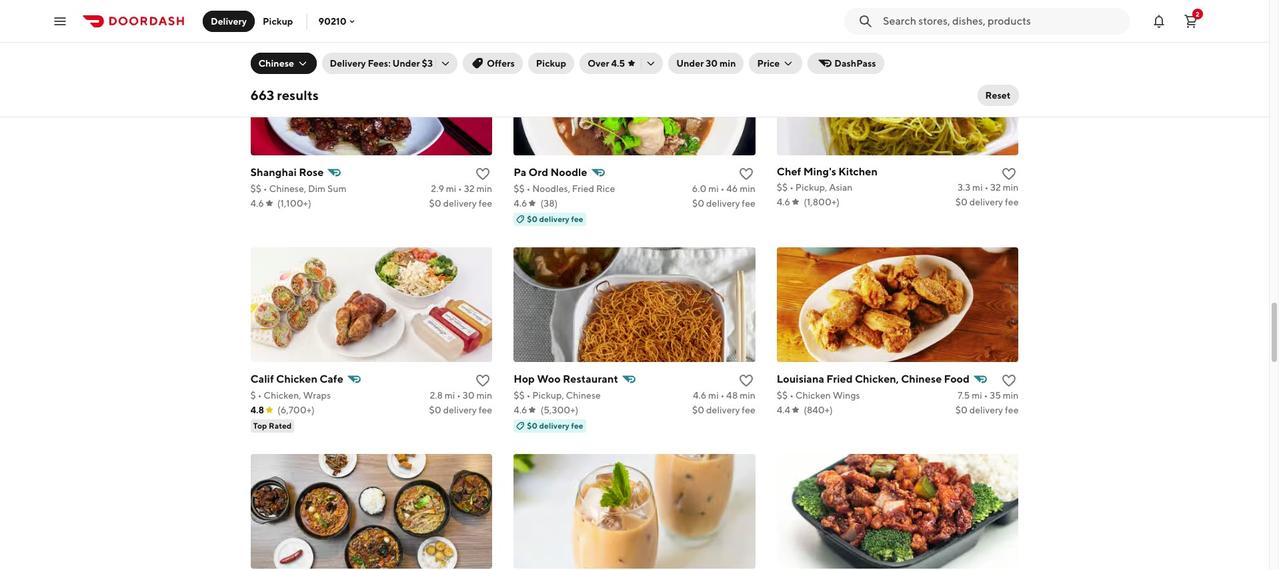 Task type: vqa. For each thing, say whether or not it's contained in the screenshot.
'$​0'
yes



Task type: locate. For each thing, give the bounding box(es) containing it.
1 vertical spatial $0
[[527, 421, 538, 431]]

30 right the 2.8
[[463, 390, 475, 401]]

click to add this store to your saved list image up the 6.0 mi • 46 min
[[738, 166, 754, 182]]

4.6 down "shanghai"
[[250, 198, 264, 208]]

chinese for $$ • pickup, chinese
[[566, 390, 601, 401]]

delivery for $ • chicken, wraps
[[443, 405, 477, 415]]

mi right 6.0
[[708, 183, 719, 194]]

0 vertical spatial $0 delivery fee
[[527, 214, 583, 224]]

fee down 2.8 mi • 30 min at bottom
[[479, 405, 492, 415]]

chicken
[[276, 373, 317, 385], [795, 390, 831, 401]]

chicken,
[[855, 373, 899, 385], [264, 390, 301, 401]]

chicken, up (6,700+)
[[264, 390, 301, 401]]

delivery left trending
[[211, 16, 247, 26]]

chinese for louisiana fried chicken, chinese food
[[901, 373, 942, 385]]

pickup for right pickup 'button'
[[536, 58, 566, 69]]

1 vertical spatial pickup button
[[528, 53, 574, 74]]

1 horizontal spatial chicken,
[[855, 373, 899, 385]]

click to add this store to your saved list image
[[475, 166, 491, 182], [1001, 166, 1017, 182], [475, 373, 491, 389]]

delivery down the 6.0 mi • 46 min
[[706, 198, 740, 208]]

1 vertical spatial pickup,
[[532, 390, 564, 401]]

chinese button
[[250, 53, 316, 74]]

delivery down 7.5 mi • 35 min
[[969, 405, 1003, 415]]

delivery left fees:
[[330, 58, 366, 69]]

offers button
[[463, 53, 523, 74]]

fee for 6.0 mi • 46 min
[[742, 198, 755, 208]]

chicken up (840+) at the right of page
[[795, 390, 831, 401]]

mi
[[972, 182, 983, 192], [446, 183, 456, 194], [708, 183, 719, 194], [445, 390, 455, 401], [708, 390, 719, 401], [972, 390, 982, 401]]

32 for 3.3 mi • 32 min
[[990, 182, 1001, 192]]

over 4.5 button
[[580, 53, 663, 74]]

$​0 delivery fee down the 6.0 mi • 46 min
[[692, 198, 755, 208]]

• right 2.9
[[458, 183, 462, 194]]

30
[[706, 58, 718, 69], [463, 390, 475, 401]]

2 $0 delivery fee from the top
[[527, 421, 583, 431]]

0 horizontal spatial chicken
[[276, 373, 317, 385]]

hop
[[514, 373, 535, 385]]

min right '48'
[[740, 390, 755, 401]]

$$ for noodle
[[514, 183, 525, 194]]

• down hop
[[526, 390, 530, 401]]

click to add this store to your saved list image for calif chicken cafe
[[475, 373, 491, 389]]

0 vertical spatial chicken,
[[855, 373, 899, 385]]

1 vertical spatial chinese
[[901, 373, 942, 385]]

min right the 2.8
[[476, 390, 492, 401]]

delivery down 2.8 mi • 30 min at bottom
[[443, 405, 477, 415]]

notification bell image
[[1151, 13, 1167, 29]]

click to add this store to your saved list image right 3.3
[[1001, 166, 1017, 182]]

pickup up chinese button
[[263, 16, 293, 26]]

32 for 2.9 mi • 32 min
[[464, 183, 475, 194]]

$0 down noodles,
[[527, 214, 538, 224]]

fee
[[1005, 196, 1019, 207], [479, 198, 492, 208], [742, 198, 755, 208], [571, 214, 583, 224], [479, 405, 492, 415], [742, 405, 755, 415], [1005, 405, 1019, 415], [571, 421, 583, 431]]

0 horizontal spatial pickup,
[[532, 390, 564, 401]]

4.5
[[611, 58, 625, 69]]

wings
[[833, 390, 860, 401]]

delivery
[[211, 16, 247, 26], [330, 58, 366, 69]]

1 horizontal spatial delivery
[[330, 58, 366, 69]]

$0
[[527, 214, 538, 224], [527, 421, 538, 431]]

1 vertical spatial 30
[[463, 390, 475, 401]]

32 right 3.3
[[990, 182, 1001, 192]]

0 vertical spatial 30
[[706, 58, 718, 69]]

fee down 4.6 mi • 48 min
[[742, 405, 755, 415]]

$$ down the pa
[[514, 183, 525, 194]]

fried
[[572, 183, 594, 194], [826, 373, 853, 385]]

click to add this store to your saved list image up 2.8 mi • 30 min at bottom
[[475, 373, 491, 389]]

0 horizontal spatial chinese
[[258, 58, 294, 69]]

4.6 down hop
[[514, 405, 527, 415]]

delivery for $$ • pickup, chinese
[[706, 405, 740, 415]]

32 right 2.9
[[464, 183, 475, 194]]

$0 delivery fee
[[527, 214, 583, 224], [527, 421, 583, 431]]

trending link
[[250, 0, 492, 19]]

chinese down restaurant
[[566, 390, 601, 401]]

1 horizontal spatial 30
[[706, 58, 718, 69]]

2.8 mi • 30 min
[[430, 390, 492, 401]]

3.3 mi • 32 min
[[958, 182, 1019, 192]]

chicken, up wings
[[855, 373, 899, 385]]

1 vertical spatial chicken
[[795, 390, 831, 401]]

woo
[[537, 373, 561, 385]]

fee down 2.9 mi • 32 min on the left top of page
[[479, 198, 492, 208]]

3.3
[[958, 182, 970, 192]]

$​0 for noodle
[[692, 198, 704, 208]]

top
[[253, 421, 267, 431]]

1 vertical spatial pickup
[[536, 58, 566, 69]]

$$
[[777, 182, 788, 192], [250, 183, 261, 194], [514, 183, 525, 194], [514, 390, 525, 401], [777, 390, 788, 401]]

1 horizontal spatial pickup
[[536, 58, 566, 69]]

4.6 left the (38)
[[514, 198, 527, 208]]

delivery
[[969, 196, 1003, 207], [443, 198, 477, 208], [706, 198, 740, 208], [539, 214, 569, 224], [443, 405, 477, 415], [706, 405, 740, 415], [969, 405, 1003, 415], [539, 421, 569, 431]]

restaurant
[[563, 373, 618, 385]]

chinese up 663 results
[[258, 58, 294, 69]]

fee down (5,300+)
[[571, 421, 583, 431]]

0 horizontal spatial delivery
[[211, 16, 247, 26]]

to
[[832, 7, 840, 17]]

$​0
[[955, 196, 968, 207], [429, 198, 441, 208], [692, 198, 704, 208], [429, 405, 441, 415], [692, 405, 704, 415], [955, 405, 968, 415]]

$0 delivery fee down (5,300+)
[[527, 421, 583, 431]]

$0 down $$ • pickup, chinese
[[527, 421, 538, 431]]

32
[[990, 182, 1001, 192], [464, 183, 475, 194]]

$​0 delivery fee down 4.6 mi • 48 min
[[692, 405, 755, 415]]

min right 35
[[1003, 390, 1019, 401]]

$​0 delivery fee for noodle
[[692, 198, 755, 208]]

price button
[[749, 53, 802, 74]]

0 horizontal spatial pickup
[[263, 16, 293, 26]]

Store search: begin typing to search for stores available on DoorDash text field
[[883, 14, 1122, 28]]

• down chef
[[790, 182, 794, 192]]

ord
[[529, 166, 548, 178]]

chinese inside button
[[258, 58, 294, 69]]

$$ up 4.4 at the bottom right
[[777, 390, 788, 401]]

$0 delivery fee down the (38)
[[527, 214, 583, 224]]

pickup left over
[[536, 58, 566, 69]]

click to add this store to your saved list image up 7.5 mi • 35 min
[[1001, 373, 1017, 389]]

663
[[250, 87, 274, 103]]

delivery down 3.3 mi • 32 min
[[969, 196, 1003, 207]]

0 vertical spatial pickup,
[[795, 182, 827, 192]]

2 $0 from the top
[[527, 421, 538, 431]]

663 results
[[250, 87, 319, 103]]

0 horizontal spatial 32
[[464, 183, 475, 194]]

pickup button
[[255, 10, 301, 32], [528, 53, 574, 74]]

$​0 down the 2.8
[[429, 405, 441, 415]]

min for calif chicken cafe
[[476, 390, 492, 401]]

0 vertical spatial $0
[[527, 214, 538, 224]]

delivery down 2.9 mi • 32 min on the left top of page
[[443, 198, 477, 208]]

pickup button left over
[[528, 53, 574, 74]]

fee down the 6.0 mi • 46 min
[[742, 198, 755, 208]]

$​0 down 6.0
[[692, 198, 704, 208]]

1 vertical spatial delivery
[[330, 58, 366, 69]]

fee down 3.3 mi • 32 min
[[1005, 196, 1019, 207]]

1 horizontal spatial pickup,
[[795, 182, 827, 192]]

1 $0 delivery fee from the top
[[527, 214, 583, 224]]

• down "shanghai"
[[263, 183, 267, 194]]

$​0 delivery fee down 7.5 mi • 35 min
[[955, 405, 1019, 415]]

chicken up $ • chicken, wraps
[[276, 373, 317, 385]]

3 items, open order cart image
[[1183, 13, 1199, 29]]

pickup button up chinese button
[[255, 10, 301, 32]]

fried down noodle
[[572, 183, 594, 194]]

$​0 delivery fee down 2.8 mi • 30 min at bottom
[[429, 405, 492, 415]]

0 vertical spatial pickup
[[263, 16, 293, 26]]

fee for 2.8 mi • 30 min
[[479, 405, 492, 415]]

1 vertical spatial $0 delivery fee
[[527, 421, 583, 431]]

1 $0 from the top
[[527, 214, 538, 224]]

click to add this store to your saved list image
[[738, 166, 754, 182], [738, 373, 754, 389], [1001, 373, 1017, 389]]

min right 46
[[740, 183, 755, 194]]

hop woo restaurant
[[514, 373, 618, 385]]

mi for cafe
[[445, 390, 455, 401]]

$​0 for cafe
[[429, 405, 441, 415]]

pickup, down woo
[[532, 390, 564, 401]]

4.6 mi • 48 min
[[693, 390, 755, 401]]

chinese left food
[[901, 373, 942, 385]]

$​0 delivery fee
[[955, 196, 1019, 207], [429, 198, 492, 208], [692, 198, 755, 208], [429, 405, 492, 415], [692, 405, 755, 415], [955, 405, 1019, 415]]

click to add this store to your saved list image for shanghai rose
[[475, 166, 491, 182]]

0 horizontal spatial pickup button
[[255, 10, 301, 32]]

fried up wings
[[826, 373, 853, 385]]

click to add this store to your saved list image up 4.6 mi • 48 min
[[738, 373, 754, 389]]

$0 for ord
[[527, 214, 538, 224]]

under inside button
[[676, 58, 704, 69]]

1 horizontal spatial 32
[[990, 182, 1001, 192]]

0 horizontal spatial under
[[392, 58, 420, 69]]

click to add this store to your saved list image for hop woo restaurant
[[738, 373, 754, 389]]

mi for restaurant
[[708, 390, 719, 401]]

delivery down 4.6 mi • 48 min
[[706, 405, 740, 415]]

$$ for chicken,
[[777, 390, 788, 401]]

0 horizontal spatial fried
[[572, 183, 594, 194]]

min for louisiana fried chicken, chinese food
[[1003, 390, 1019, 401]]

15% off, up to $10 link
[[777, 0, 1019, 19]]

0 vertical spatial chinese
[[258, 58, 294, 69]]

4.6 for shanghai rose
[[250, 198, 264, 208]]

min for hop woo restaurant
[[740, 390, 755, 401]]

$​0 delivery fee for chicken,
[[955, 405, 1019, 415]]

1 horizontal spatial chinese
[[566, 390, 601, 401]]

min right 2.9
[[476, 183, 492, 194]]

fee for 4.6 mi • 48 min
[[742, 405, 755, 415]]

$$ • chicken wings
[[777, 390, 860, 401]]

0 vertical spatial delivery
[[211, 16, 247, 26]]

4.6
[[777, 196, 790, 207], [250, 198, 264, 208], [514, 198, 527, 208], [693, 390, 706, 401], [514, 405, 527, 415]]

delivery for delivery fees: under $3
[[330, 58, 366, 69]]

mi right the 2.8
[[445, 390, 455, 401]]

•
[[790, 182, 794, 192], [985, 182, 988, 192], [263, 183, 267, 194], [458, 183, 462, 194], [526, 183, 530, 194], [721, 183, 725, 194], [258, 390, 262, 401], [457, 390, 461, 401], [526, 390, 530, 401], [720, 390, 724, 401], [790, 390, 794, 401], [984, 390, 988, 401]]

delivery inside button
[[211, 16, 247, 26]]

$$ down "shanghai"
[[250, 183, 261, 194]]

min
[[720, 58, 736, 69], [1003, 182, 1019, 192], [476, 183, 492, 194], [740, 183, 755, 194], [476, 390, 492, 401], [740, 390, 755, 401], [1003, 390, 1019, 401]]

min left price
[[720, 58, 736, 69]]

0 horizontal spatial chicken,
[[264, 390, 301, 401]]

fee down 7.5 mi • 35 min
[[1005, 405, 1019, 415]]

pickup
[[263, 16, 293, 26], [536, 58, 566, 69]]

1 vertical spatial chicken,
[[264, 390, 301, 401]]

pickup, down the ming's
[[795, 182, 827, 192]]

calif chicken cafe
[[250, 373, 343, 385]]

$$ • noodles, fried rice
[[514, 183, 615, 194]]

mi right 7.5
[[972, 390, 982, 401]]

trending
[[253, 7, 287, 17]]

mi left '48'
[[708, 390, 719, 401]]

30 left price
[[706, 58, 718, 69]]

(840+)
[[804, 405, 833, 415]]

$$ • pickup, chinese
[[514, 390, 601, 401]]

wraps
[[303, 390, 331, 401]]

2 under from the left
[[676, 58, 704, 69]]

$​0 down 7.5
[[955, 405, 968, 415]]

1 horizontal spatial under
[[676, 58, 704, 69]]

4.6 for pa ord noodle
[[514, 198, 527, 208]]

2 vertical spatial chinese
[[566, 390, 601, 401]]

$​0 down 2.9
[[429, 198, 441, 208]]

shanghai rose
[[250, 166, 324, 178]]

results
[[277, 87, 319, 103]]

2 horizontal spatial chinese
[[901, 373, 942, 385]]

$​0 down 4.6 mi • 48 min
[[692, 405, 704, 415]]

delivery for $$ • pickup, asian
[[969, 196, 1003, 207]]

$10
[[842, 7, 856, 17]]

click to add this store to your saved list image up 2.9 mi • 32 min on the left top of page
[[475, 166, 491, 182]]

offers
[[487, 58, 515, 69]]

open menu image
[[52, 13, 68, 29]]

1 horizontal spatial fried
[[826, 373, 853, 385]]

$$ down hop
[[514, 390, 525, 401]]



Task type: describe. For each thing, give the bounding box(es) containing it.
46
[[726, 183, 738, 194]]

click to add this store to your saved list image for pa ord noodle
[[738, 166, 754, 182]]

$​0 for chicken,
[[955, 405, 968, 415]]

90210
[[318, 16, 347, 26]]

off,
[[807, 7, 819, 17]]

delivery button
[[203, 10, 255, 32]]

noodles,
[[532, 183, 570, 194]]

$
[[250, 390, 256, 401]]

rice
[[596, 183, 615, 194]]

2
[[1196, 10, 1200, 18]]

mi right 2.9
[[446, 183, 456, 194]]

• left 46
[[721, 183, 725, 194]]

$0 delivery fee for ord
[[527, 214, 583, 224]]

4.8
[[250, 405, 264, 415]]

(6,700+)
[[277, 405, 315, 415]]

30 inside button
[[706, 58, 718, 69]]

fees:
[[368, 58, 391, 69]]

2.8
[[430, 390, 443, 401]]

cafe
[[320, 373, 343, 385]]

louisiana fried chicken, chinese food
[[777, 373, 970, 385]]

rated
[[269, 421, 292, 431]]

mi for chicken,
[[972, 390, 982, 401]]

1 horizontal spatial pickup button
[[528, 53, 574, 74]]

food
[[944, 373, 970, 385]]

$​0 delivery fee for restaurant
[[692, 405, 755, 415]]

• up 4.4 at the bottom right
[[790, 390, 794, 401]]

1 under from the left
[[392, 58, 420, 69]]

price
[[757, 58, 780, 69]]

louisiana
[[777, 373, 824, 385]]

pa ord noodle
[[514, 166, 587, 178]]

chef
[[777, 165, 801, 178]]

2.9
[[431, 183, 444, 194]]

$​0 delivery fee down 3.3 mi • 32 min
[[955, 196, 1019, 207]]

asian
[[829, 182, 853, 192]]

sum
[[327, 183, 346, 194]]

$$ • pickup, asian
[[777, 182, 853, 192]]

pickup, for (5,300+)
[[532, 390, 564, 401]]

up
[[821, 7, 831, 17]]

1 vertical spatial fried
[[826, 373, 853, 385]]

4.4
[[777, 405, 790, 415]]

top rated
[[253, 421, 292, 431]]

7.5
[[958, 390, 970, 401]]

fee for 7.5 mi • 35 min
[[1005, 405, 1019, 415]]

kitchen
[[838, 165, 878, 178]]

6.0
[[692, 183, 706, 194]]

min inside button
[[720, 58, 736, 69]]

under 30 min button
[[668, 53, 744, 74]]

0 horizontal spatial 30
[[463, 390, 475, 401]]

0 vertical spatial chicken
[[276, 373, 317, 385]]

click to add this store to your saved list image for louisiana fried chicken, chinese food
[[1001, 373, 1017, 389]]

$$ • chinese, dim sum
[[250, 183, 346, 194]]

delivery down (5,300+)
[[539, 421, 569, 431]]

7.5 mi • 35 min
[[958, 390, 1019, 401]]

chicken, for •
[[264, 390, 301, 401]]

$0 for woo
[[527, 421, 538, 431]]

delivery fees: under $3
[[330, 58, 433, 69]]

2.9 mi • 32 min
[[431, 183, 492, 194]]

$​0 down 3.3
[[955, 196, 968, 207]]

(38)
[[540, 198, 558, 208]]

fee for 2.9 mi • 32 min
[[479, 198, 492, 208]]

$$ for restaurant
[[514, 390, 525, 401]]

90210 button
[[318, 16, 357, 26]]

reset
[[985, 90, 1011, 101]]

reset button
[[977, 85, 1019, 106]]

calif
[[250, 373, 274, 385]]

1 horizontal spatial chicken
[[795, 390, 831, 401]]

noodle
[[550, 166, 587, 178]]

min right 3.3
[[1003, 182, 1019, 192]]

pickup for pickup 'button' to the top
[[263, 16, 293, 26]]

• right the 2.8
[[457, 390, 461, 401]]

dim
[[308, 183, 326, 194]]

48
[[726, 390, 738, 401]]

rose
[[299, 166, 324, 178]]

min for shanghai rose
[[476, 183, 492, 194]]

pickup, for (1,800+)
[[795, 182, 827, 192]]

0 vertical spatial fried
[[572, 183, 594, 194]]

4.6 down chef
[[777, 196, 790, 207]]

dashpass button
[[808, 53, 884, 74]]

delivery down the (38)
[[539, 214, 569, 224]]

2 button
[[1178, 8, 1204, 34]]

(1,100+)
[[277, 198, 311, 208]]

delivery for delivery
[[211, 16, 247, 26]]

(1,800+)
[[804, 196, 840, 207]]

mi for noodle
[[708, 183, 719, 194]]

chinese,
[[269, 183, 306, 194]]

delivery for $$ • noodles, fried rice
[[706, 198, 740, 208]]

15% off, up to $10
[[790, 7, 856, 17]]

4.6 left '48'
[[693, 390, 706, 401]]

over 4.5
[[588, 58, 625, 69]]

35
[[990, 390, 1001, 401]]

• down ord
[[526, 183, 530, 194]]

$​0 delivery fee down 2.9 mi • 32 min on the left top of page
[[429, 198, 492, 208]]

4.6 for hop woo restaurant
[[514, 405, 527, 415]]

dashpass
[[834, 58, 876, 69]]

min for pa ord noodle
[[740, 183, 755, 194]]

• left 35
[[984, 390, 988, 401]]

$ • chicken, wraps
[[250, 390, 331, 401]]

fee down $$ • noodles, fried rice
[[571, 214, 583, 224]]

• left '48'
[[720, 390, 724, 401]]

0 vertical spatial pickup button
[[255, 10, 301, 32]]

• right '$'
[[258, 390, 262, 401]]

delivery for $$ • chinese, dim sum
[[443, 198, 477, 208]]

• right 3.3
[[985, 182, 988, 192]]

15%
[[790, 7, 805, 17]]

ming's
[[803, 165, 836, 178]]

pa
[[514, 166, 526, 178]]

6.0 mi • 46 min
[[692, 183, 755, 194]]

chef ming's kitchen
[[777, 165, 878, 178]]

$0 delivery fee for woo
[[527, 421, 583, 431]]

shanghai
[[250, 166, 297, 178]]

$​0 for restaurant
[[692, 405, 704, 415]]

delivery for $$ • chicken wings
[[969, 405, 1003, 415]]

(5,300+)
[[540, 405, 578, 415]]

$​0 delivery fee for cafe
[[429, 405, 492, 415]]

$3
[[422, 58, 433, 69]]

over
[[588, 58, 609, 69]]

mi right 3.3
[[972, 182, 983, 192]]

fee for 3.3 mi • 32 min
[[1005, 196, 1019, 207]]

$$ down chef
[[777, 182, 788, 192]]

chicken, for fried
[[855, 373, 899, 385]]

under 30 min
[[676, 58, 736, 69]]



